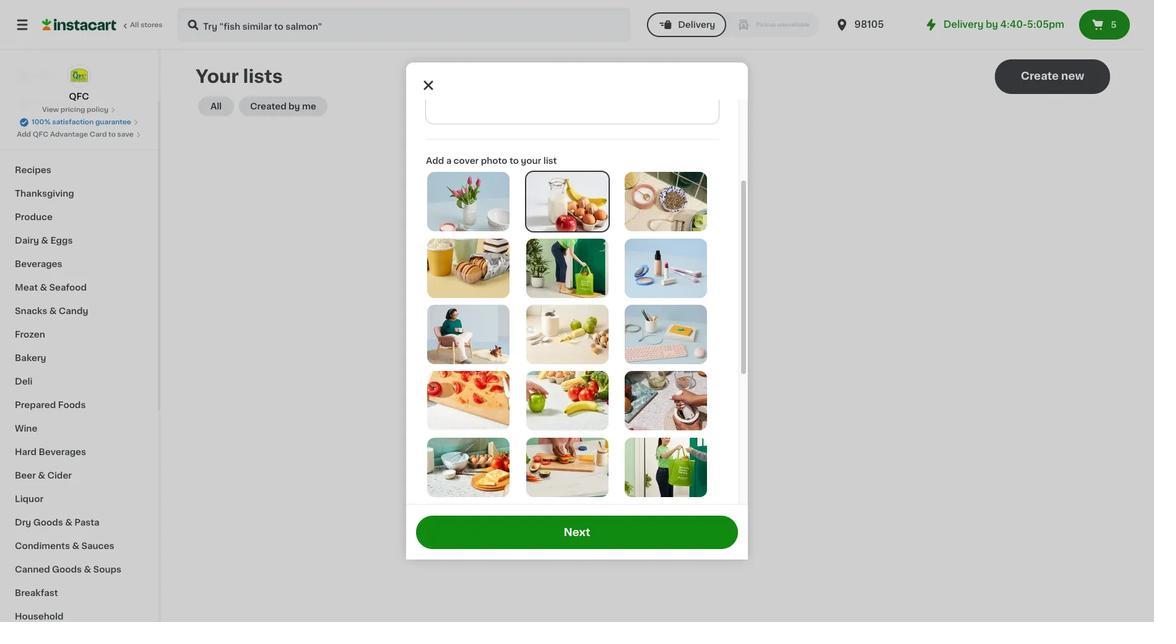 Task type: vqa. For each thing, say whether or not it's contained in the screenshot.
Dairy & Eggs
yes



Task type: locate. For each thing, give the bounding box(es) containing it.
delivery
[[944, 20, 984, 29], [678, 20, 715, 29]]

yet
[[666, 257, 683, 267]]

& inside 'link'
[[41, 237, 48, 245]]

a table with people sitting around it with nachos and cheese, guacamole, and mixed chips. image
[[427, 505, 510, 564]]

5:05pm
[[1027, 20, 1064, 29]]

lists left you
[[577, 271, 598, 279]]

condiments
[[15, 542, 70, 551]]

no
[[622, 257, 638, 267]]

& for snacks
[[49, 307, 57, 316]]

new
[[1061, 71, 1084, 81]]

a person with white painted nails grinding some spices with a mortar and pestle. image
[[625, 372, 707, 431]]

by left me
[[289, 102, 300, 111]]

1 vertical spatial create
[[621, 298, 657, 308]]

0 horizontal spatial a
[[446, 157, 452, 165]]

goods for dry
[[33, 519, 63, 528]]

a small white vase of pink tulips, a stack of 3 white bowls, and a rolled napkin. image
[[427, 172, 510, 232]]

a left cover
[[446, 157, 452, 165]]

1 vertical spatial beverages
[[39, 448, 86, 457]]

& left sauces
[[72, 542, 79, 551]]

prepared foods link
[[7, 394, 150, 417]]

goods for canned
[[52, 566, 82, 575]]

list right your
[[543, 157, 557, 165]]

delivery by 4:40-5:05pm
[[944, 20, 1064, 29]]

dry goods & pasta link
[[7, 511, 150, 535]]

beverages up cider
[[39, 448, 86, 457]]

0 vertical spatial by
[[986, 20, 998, 29]]

0 vertical spatial all
[[130, 22, 139, 28]]

your
[[196, 67, 239, 85]]

by
[[986, 20, 998, 29], [289, 102, 300, 111]]

1 horizontal spatial list
[[669, 298, 685, 308]]

0 horizontal spatial qfc
[[33, 131, 48, 138]]

produce link
[[7, 206, 150, 229]]

& for dairy
[[41, 237, 48, 245]]

to for save
[[108, 131, 116, 138]]

to inside list_add_items dialog
[[510, 157, 519, 165]]

pricing
[[61, 107, 85, 113]]

lists inside "no lists yet lists you create will be saved here."
[[641, 257, 663, 267]]

thanksgiving link
[[7, 182, 150, 206]]

0 vertical spatial goods
[[33, 519, 63, 528]]

1 horizontal spatial lists
[[641, 257, 663, 267]]

qfc down 100% at top left
[[33, 131, 48, 138]]

dry
[[15, 519, 31, 528]]

goods
[[33, 519, 63, 528], [52, 566, 82, 575]]

& for condiments
[[72, 542, 79, 551]]

1 vertical spatial a
[[660, 298, 666, 308]]

all button
[[198, 97, 234, 116]]

prepared
[[15, 401, 56, 410]]

household link
[[7, 606, 150, 623]]

& left eggs
[[41, 237, 48, 245]]

advantage
[[50, 131, 88, 138]]

list down be
[[669, 298, 685, 308]]

1 vertical spatial add
[[426, 157, 444, 165]]

all inside all button
[[210, 102, 222, 111]]

me
[[302, 102, 316, 111]]

& left soups
[[84, 566, 91, 575]]

1 horizontal spatial a
[[660, 298, 666, 308]]

a table wtih assorted snacks and drinks. image
[[625, 505, 707, 564]]

recipes link
[[7, 159, 150, 182]]

a keyboard, mouse, notebook, cup of pencils, wire cable. image
[[625, 305, 707, 365]]

add
[[17, 131, 31, 138], [426, 157, 444, 165]]

hard
[[15, 448, 37, 457]]

a small bottle of milk, a bowl and a whisk, a carton of 6 eggs, a bunch of tomatoes on the vine, sliced cheese, a head of lettuce, and a loaf of bread. image
[[427, 438, 510, 498]]

1 horizontal spatial qfc
[[69, 92, 89, 101]]

create new
[[1021, 71, 1084, 81]]

1 horizontal spatial by
[[986, 20, 998, 29]]

dairy & eggs
[[15, 237, 73, 245]]

None search field
[[177, 7, 631, 42]]

1 horizontal spatial lists
[[577, 271, 598, 279]]

will
[[649, 271, 663, 279]]

lists inside "no lists yet lists you create will be saved here."
[[577, 271, 598, 279]]

save
[[117, 131, 134, 138]]

& left candy
[[49, 307, 57, 316]]

1 horizontal spatial all
[[210, 102, 222, 111]]

0 horizontal spatial delivery
[[678, 20, 715, 29]]

card
[[90, 131, 107, 138]]

goods up condiments at the left of the page
[[33, 519, 63, 528]]

0 horizontal spatial add
[[17, 131, 31, 138]]

view
[[42, 107, 59, 113]]

a jar of flour, a stick of sliced butter, 3 granny smith apples, a carton of 7 eggs. image
[[526, 305, 608, 365]]

lists link
[[7, 114, 150, 139]]

create
[[1021, 71, 1059, 81], [621, 298, 657, 308]]

0 vertical spatial to
[[108, 131, 116, 138]]

by inside created by me button
[[289, 102, 300, 111]]

0 vertical spatial list
[[543, 157, 557, 165]]

0 horizontal spatial to
[[108, 131, 116, 138]]

lists
[[243, 67, 283, 85], [641, 257, 663, 267]]

create down 'create'
[[621, 298, 657, 308]]

create inside button
[[1021, 71, 1059, 81]]

&
[[41, 237, 48, 245], [40, 284, 47, 292], [49, 307, 57, 316], [38, 472, 45, 480], [65, 519, 72, 528], [72, 542, 79, 551], [84, 566, 91, 575]]

& right the beer at the left bottom
[[38, 472, 45, 480]]

5 button
[[1079, 10, 1130, 40]]

all inside 'all stores' "link"
[[130, 22, 139, 28]]

a bulb of garlic, a bowl of salt, a bowl of pepper, a bowl of cut celery. image
[[625, 172, 707, 232]]

goods down condiments & sauces at the bottom left
[[52, 566, 82, 575]]

0 horizontal spatial lists
[[243, 67, 283, 85]]

by inside delivery by 4:40-5:05pm link
[[986, 20, 998, 29]]

candy
[[59, 307, 88, 316]]

here.
[[707, 271, 728, 279]]

add inside dialog
[[426, 157, 444, 165]]

delivery inside delivery by 4:40-5:05pm link
[[944, 20, 984, 29]]

qfc up view pricing policy link
[[69, 92, 89, 101]]

add left cover
[[426, 157, 444, 165]]

0 vertical spatial create
[[1021, 71, 1059, 81]]

by for delivery
[[986, 20, 998, 29]]

next
[[564, 528, 590, 538]]

created
[[250, 102, 286, 111]]

1 vertical spatial to
[[510, 157, 519, 165]]

a down will on the right top of page
[[660, 298, 666, 308]]

all stores link
[[42, 7, 163, 42]]

1 vertical spatial goods
[[52, 566, 82, 575]]

lists down view
[[35, 122, 56, 131]]

all
[[130, 22, 139, 28], [210, 102, 222, 111]]

1 vertical spatial all
[[210, 102, 222, 111]]

add qfc advantage card to save link
[[17, 130, 141, 140]]

condiments & sauces
[[15, 542, 114, 551]]

beverages down dairy & eggs
[[15, 260, 62, 269]]

98105
[[855, 20, 884, 29]]

0 horizontal spatial by
[[289, 102, 300, 111]]

1 horizontal spatial to
[[510, 157, 519, 165]]

by left 4:40-
[[986, 20, 998, 29]]

canned
[[15, 566, 50, 575]]

4:40-
[[1000, 20, 1027, 29]]

0 vertical spatial qfc
[[69, 92, 89, 101]]

lists for your
[[243, 67, 283, 85]]

1 vertical spatial lists
[[577, 271, 598, 279]]

next button
[[416, 516, 738, 550]]

0 vertical spatial add
[[17, 131, 31, 138]]

liquor
[[15, 495, 43, 504]]

1 vertical spatial by
[[289, 102, 300, 111]]

stores
[[141, 22, 163, 28]]

a
[[446, 157, 452, 165], [660, 298, 666, 308]]

100%
[[32, 119, 50, 126]]

create left new at right
[[1021, 71, 1059, 81]]

0 horizontal spatial create
[[621, 298, 657, 308]]

a inside dialog
[[446, 157, 452, 165]]

1 vertical spatial lists
[[641, 257, 663, 267]]

0 vertical spatial a
[[446, 157, 452, 165]]

& for meat
[[40, 284, 47, 292]]

& for beer
[[38, 472, 45, 480]]

create for create new
[[1021, 71, 1059, 81]]

1 horizontal spatial delivery
[[944, 20, 984, 29]]

recipes
[[15, 166, 51, 175]]

list
[[543, 157, 557, 165], [669, 298, 685, 308]]

delivery inside "delivery" 'button'
[[678, 20, 715, 29]]

shop
[[35, 72, 58, 81]]

thanksgiving
[[15, 189, 74, 198]]

1 horizontal spatial create
[[1021, 71, 1059, 81]]

0 horizontal spatial list
[[543, 157, 557, 165]]

all down your at left top
[[210, 102, 222, 111]]

all left the stores
[[130, 22, 139, 28]]

a wooden cutting board and knife, and a few sliced tomatoes and two whole tomatoes. image
[[427, 372, 510, 431]]

photo
[[481, 157, 507, 165]]

& left pasta
[[65, 519, 72, 528]]

created by me button
[[239, 97, 327, 116]]

to
[[108, 131, 116, 138], [510, 157, 519, 165]]

0 vertical spatial lists
[[243, 67, 283, 85]]

add up recipes
[[17, 131, 31, 138]]

qfc
[[69, 92, 89, 101], [33, 131, 48, 138]]

lists
[[35, 122, 56, 131], [577, 271, 598, 279]]

beverages link
[[7, 253, 150, 276]]

1 horizontal spatial add
[[426, 157, 444, 165]]

cider
[[47, 472, 72, 480]]

a woman sitting on a chair wearing headphones holding a drink in her hand with a small brown dog on the floor by her side. image
[[427, 305, 510, 365]]

deli
[[15, 378, 32, 386]]

0 horizontal spatial all
[[130, 22, 139, 28]]

service type group
[[647, 12, 820, 37]]

to left your
[[510, 157, 519, 165]]

& right 'meat'
[[40, 284, 47, 292]]

delivery for delivery by 4:40-5:05pm
[[944, 20, 984, 29]]

satisfaction
[[52, 119, 94, 126]]

it
[[54, 97, 60, 106]]

view pricing policy
[[42, 107, 108, 113]]

shop link
[[7, 64, 150, 89]]

lists up created
[[243, 67, 283, 85]]

to down "guarantee" at the left of the page
[[108, 131, 116, 138]]

100% satisfaction guarantee button
[[19, 115, 139, 128]]

lists up will on the right top of page
[[641, 257, 663, 267]]

create
[[619, 271, 647, 279]]

1 vertical spatial list
[[669, 298, 685, 308]]

policy
[[87, 107, 108, 113]]

0 vertical spatial lists
[[35, 122, 56, 131]]

meat
[[15, 284, 38, 292]]



Task type: describe. For each thing, give the bounding box(es) containing it.
dry goods & pasta
[[15, 519, 99, 528]]

beer
[[15, 472, 36, 480]]

100% satisfaction guarantee
[[32, 119, 131, 126]]

instacart logo image
[[42, 17, 116, 32]]

a for create
[[660, 298, 666, 308]]

0 horizontal spatial lists
[[35, 122, 56, 131]]

buy it again link
[[7, 89, 150, 114]]

add for add qfc advantage card to save
[[17, 131, 31, 138]]

your
[[521, 157, 541, 165]]

all stores
[[130, 22, 163, 28]]

hard beverages link
[[7, 441, 150, 464]]

snacks & candy
[[15, 307, 88, 316]]

buy it again
[[35, 97, 87, 106]]

again
[[63, 97, 87, 106]]

98105 button
[[835, 7, 909, 42]]

canned goods & soups link
[[7, 559, 150, 582]]

hard beverages
[[15, 448, 86, 457]]

delivery button
[[647, 12, 727, 37]]

create a list
[[621, 298, 685, 308]]

an shopper setting a bag of groceries down at someone's door. image
[[526, 239, 608, 298]]

create new button
[[995, 59, 1110, 94]]

your lists
[[196, 67, 283, 85]]

prepared foods
[[15, 401, 86, 410]]

condiments & sauces link
[[7, 535, 150, 559]]

view pricing policy link
[[42, 105, 116, 115]]

deli link
[[7, 370, 150, 394]]

all for all stores
[[130, 22, 139, 28]]

all for all
[[210, 102, 222, 111]]

a for add
[[446, 157, 452, 165]]

beer & cider
[[15, 472, 72, 480]]

meat & seafood link
[[7, 276, 150, 300]]

snacks & candy link
[[7, 300, 150, 323]]

meat & seafood
[[15, 284, 87, 292]]

create a list link
[[621, 296, 685, 310]]

seafood
[[49, 284, 87, 292]]

produce
[[15, 213, 53, 222]]

a bar of chocolate cut in half, a yellow pint of white ice cream, a green pint of white ice cream, an open pack of cookies, and a stack of ice cream sandwiches. image
[[427, 239, 510, 298]]

qfc link
[[67, 64, 91, 103]]

create for create a list
[[621, 298, 657, 308]]

a person touching an apple, a banana, a bunch of tomatoes, and an assortment of other vegetables on a counter. image
[[526, 372, 608, 431]]

an apple, a small pitcher of milk, a banana, and a carton of 6 eggs. image
[[526, 172, 608, 232]]

foods
[[58, 401, 86, 410]]

liquor link
[[7, 488, 150, 511]]

lists for no
[[641, 257, 663, 267]]

breakfast link
[[7, 582, 150, 606]]

delivery for delivery
[[678, 20, 715, 29]]

eggs
[[50, 237, 73, 245]]

frozen link
[[7, 323, 150, 347]]

cover
[[454, 157, 479, 165]]

buy
[[35, 97, 52, 106]]

delivery by 4:40-5:05pm link
[[924, 17, 1064, 32]]

wine
[[15, 425, 37, 433]]

a person preparing a sandwich on a cutting board, a bunch of carrots, a sliced avocado, a jar of mayonnaise, and a plate of potato chips. image
[[526, 438, 608, 498]]

you
[[600, 271, 617, 279]]

add a cover photo to your list
[[426, 157, 557, 165]]

breakfast
[[15, 589, 58, 598]]

wine link
[[7, 417, 150, 441]]

add qfc advantage card to save
[[17, 131, 134, 138]]

a woman handing over a grocery bag to a customer through their front door. image
[[625, 438, 707, 498]]

beer & cider link
[[7, 464, 150, 488]]

by for created
[[289, 102, 300, 111]]

bakery link
[[7, 347, 150, 370]]

5
[[1111, 20, 1117, 29]]

guarantee
[[95, 119, 131, 126]]

list_add_items dialog
[[406, 0, 748, 623]]

to for your
[[510, 157, 519, 165]]

created by me
[[250, 102, 316, 111]]

qfc logo image
[[67, 64, 91, 88]]

saved
[[679, 271, 705, 279]]

add for add a cover photo to your list
[[426, 157, 444, 165]]

pressed powder, foundation, lip stick, and makeup brushes. image
[[625, 239, 707, 298]]

sauces
[[81, 542, 114, 551]]

list inside dialog
[[543, 157, 557, 165]]

1 vertical spatial qfc
[[33, 131, 48, 138]]

frozen
[[15, 331, 45, 339]]

be
[[665, 271, 676, 279]]

dairy
[[15, 237, 39, 245]]

soups
[[93, 566, 121, 575]]

a table with people sitting around it with a bowl of potato chips, doritos, and cheetos. image
[[526, 505, 608, 564]]

0 vertical spatial beverages
[[15, 260, 62, 269]]

pasta
[[74, 519, 99, 528]]

no lists yet lists you create will be saved here.
[[577, 257, 728, 279]]

household
[[15, 613, 64, 622]]

dairy & eggs link
[[7, 229, 150, 253]]



